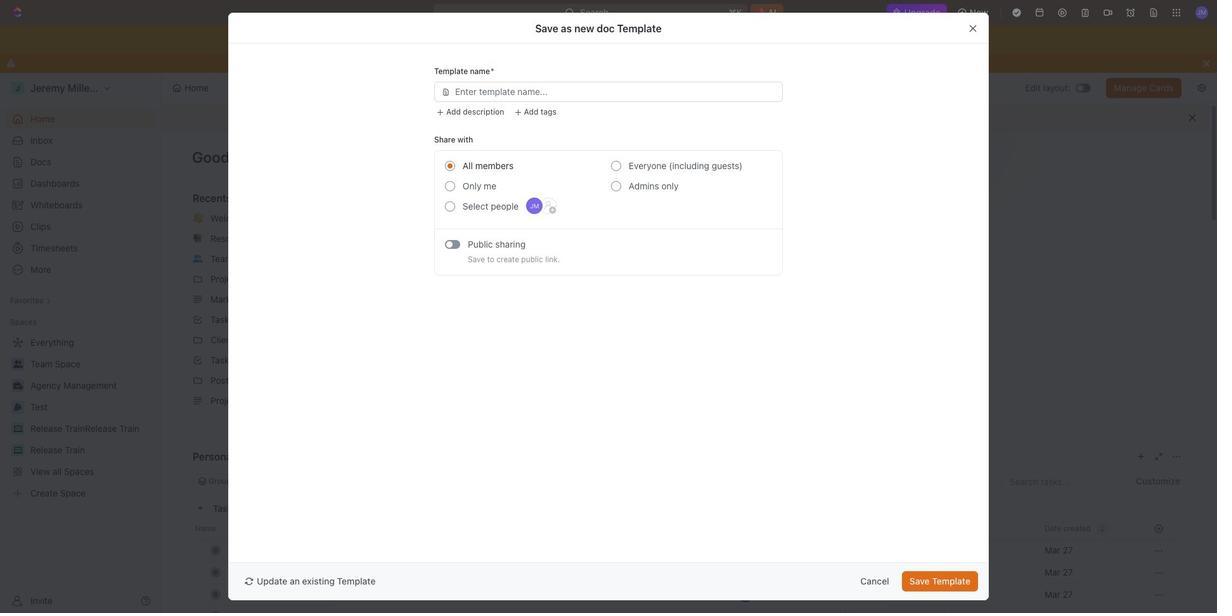 Task type: describe. For each thing, give the bounding box(es) containing it.
user group image
[[193, 255, 203, 263]]

qdq9q image
[[750, 266, 760, 276]]

sidebar navigation
[[0, 73, 162, 614]]

tree inside sidebar navigation
[[5, 333, 156, 504]]



Task type: vqa. For each thing, say whether or not it's contained in the screenshot.
the more to the left
no



Task type: locate. For each thing, give the bounding box(es) containing it.
Search tasks... text field
[[1003, 473, 1130, 492]]

alert
[[162, 104, 1211, 132]]

None radio
[[445, 161, 455, 171], [445, 202, 455, 212], [445, 161, 455, 171], [445, 202, 455, 212]]

tree
[[5, 333, 156, 504]]

None radio
[[611, 161, 622, 171], [445, 181, 455, 192], [611, 181, 622, 192], [611, 161, 622, 171], [445, 181, 455, 192], [611, 181, 622, 192]]

Enter template name... text field
[[455, 82, 776, 101]]

option group
[[445, 156, 773, 224]]



